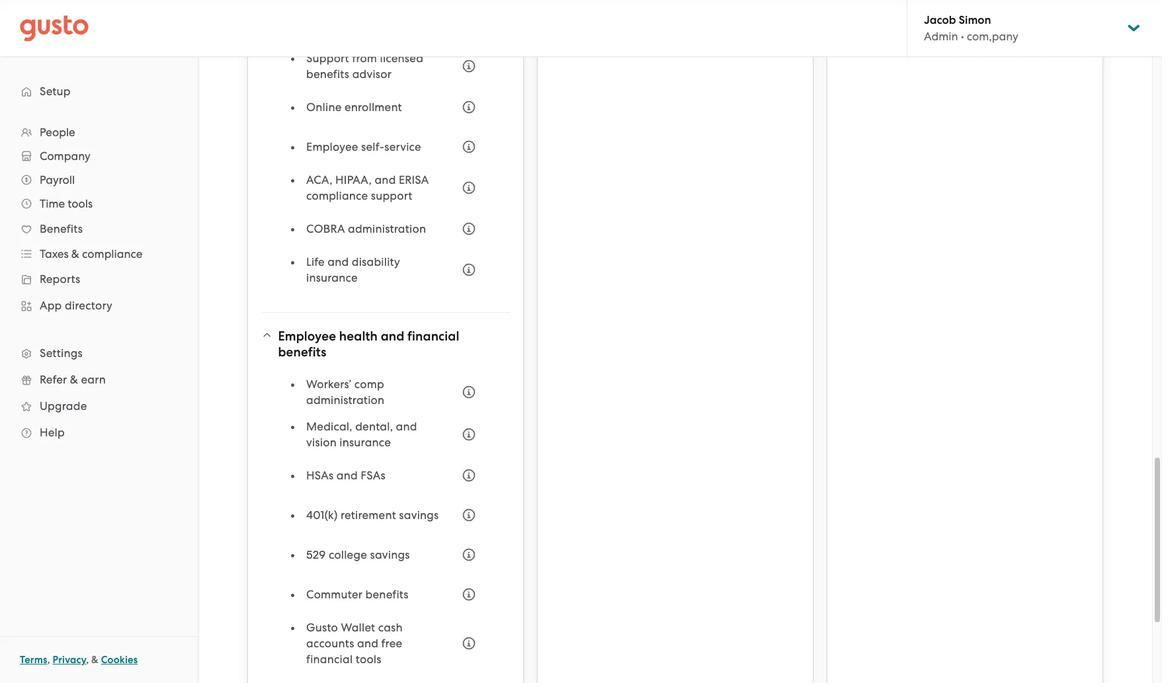 Task type: locate. For each thing, give the bounding box(es) containing it.
gusto wallet cash accounts and free financial tools
[[306, 621, 403, 666]]

financial
[[408, 329, 460, 344], [306, 653, 353, 666]]

app
[[40, 299, 62, 312]]

& right taxes
[[71, 248, 79, 261]]

time
[[40, 197, 65, 210]]

refer
[[40, 373, 67, 387]]

reports link
[[13, 267, 185, 291]]

admin
[[925, 30, 959, 43]]

benefits down support
[[306, 68, 350, 81]]

& inside the taxes & compliance dropdown button
[[71, 248, 79, 261]]

help link
[[13, 421, 185, 445]]

employee left health
[[278, 329, 336, 344]]

fsas
[[361, 469, 386, 482]]

0 vertical spatial savings
[[399, 509, 439, 522]]

insurance down 'life' at the top
[[306, 271, 358, 285]]

, left cookies
[[86, 655, 89, 666]]

0 vertical spatial employee
[[306, 140, 358, 154]]

licensed
[[380, 52, 424, 65]]

insurance
[[306, 271, 358, 285], [340, 436, 391, 449]]

0 horizontal spatial compliance
[[82, 248, 143, 261]]

hipaa,
[[336, 173, 372, 187]]

financial inside employee health and financial benefits
[[408, 329, 460, 344]]

1 vertical spatial tools
[[356, 653, 382, 666]]

settings
[[40, 347, 83, 360]]

savings right college at left
[[370, 549, 410, 562]]

setup
[[40, 85, 71, 98]]

1 vertical spatial savings
[[370, 549, 410, 562]]

workers' comp administration
[[306, 378, 385, 407]]

employee inside employee health and financial benefits
[[278, 329, 336, 344]]

savings for 401(k) retirement savings
[[399, 509, 439, 522]]

401(k) retirement savings
[[306, 509, 439, 522]]

compliance
[[306, 189, 368, 203], [82, 248, 143, 261]]

and down wallet
[[357, 637, 379, 651]]

taxes & compliance
[[40, 248, 143, 261]]

cobra administration
[[306, 222, 426, 236]]

benefits
[[306, 68, 350, 81], [278, 345, 327, 360], [366, 588, 409, 602]]

aca, hipaa, and erisa compliance support
[[306, 173, 429, 203]]

0 horizontal spatial financial
[[306, 653, 353, 666]]

2 vertical spatial &
[[91, 655, 99, 666]]

benefits up cash
[[366, 588, 409, 602]]

list containing workers' comp administration
[[292, 377, 484, 678]]

gusto navigation element
[[0, 57, 198, 467]]

1 horizontal spatial ,
[[86, 655, 89, 666]]

tools
[[68, 197, 93, 210], [356, 653, 382, 666]]

1 vertical spatial employee
[[278, 329, 336, 344]]

529
[[306, 549, 326, 562]]

1 vertical spatial insurance
[[340, 436, 391, 449]]

0 vertical spatial tools
[[68, 197, 93, 210]]

1 horizontal spatial financial
[[408, 329, 460, 344]]

taxes
[[40, 248, 69, 261]]

0 horizontal spatial tools
[[68, 197, 93, 210]]

1 vertical spatial &
[[70, 373, 78, 387]]

& left cookies
[[91, 655, 99, 666]]

cookies button
[[101, 653, 138, 668]]

online enrollment
[[306, 101, 402, 114]]

and right 'life' at the top
[[328, 255, 349, 269]]

401(k)
[[306, 509, 338, 522]]

and up support
[[375, 173, 396, 187]]

0 horizontal spatial ,
[[47, 655, 50, 666]]

and inside gusto wallet cash accounts and free financial tools
[[357, 637, 379, 651]]

1 horizontal spatial compliance
[[306, 189, 368, 203]]

and inside "life and disability insurance"
[[328, 255, 349, 269]]

and left fsas at the bottom
[[337, 469, 358, 482]]

compliance down hipaa,
[[306, 189, 368, 203]]

, left privacy "link" at the left bottom of page
[[47, 655, 50, 666]]

tools down "free"
[[356, 653, 382, 666]]

& left earn
[[70, 373, 78, 387]]

0 vertical spatial compliance
[[306, 189, 368, 203]]

retirement
[[341, 509, 396, 522]]

& inside refer & earn link
[[70, 373, 78, 387]]

•
[[962, 30, 965, 43]]

0 vertical spatial benefits
[[306, 68, 350, 81]]

support
[[306, 52, 349, 65]]

1 , from the left
[[47, 655, 50, 666]]

insurance down dental,
[[340, 436, 391, 449]]

medical, dental, and vision insurance
[[306, 420, 417, 449]]

cobra
[[306, 222, 345, 236]]

service
[[385, 140, 422, 154]]

benefits link
[[13, 217, 185, 241]]

wallet
[[341, 621, 376, 635]]

0 vertical spatial financial
[[408, 329, 460, 344]]

employee up aca,
[[306, 140, 358, 154]]

administration
[[348, 222, 426, 236], [306, 394, 385, 407]]

terms link
[[20, 655, 47, 666]]

hsas and fsas
[[306, 469, 386, 482]]

1 vertical spatial benefits
[[278, 345, 327, 360]]

1 horizontal spatial tools
[[356, 653, 382, 666]]

compliance up reports link
[[82, 248, 143, 261]]

reports
[[40, 273, 80, 286]]

&
[[71, 248, 79, 261], [70, 373, 78, 387], [91, 655, 99, 666]]

0 vertical spatial insurance
[[306, 271, 358, 285]]

erisa
[[399, 173, 429, 187]]

list
[[292, 8, 484, 297], [0, 120, 198, 446], [292, 377, 484, 678]]

administration down workers'
[[306, 394, 385, 407]]

medical,
[[306, 420, 353, 434]]

1 vertical spatial financial
[[306, 653, 353, 666]]

savings
[[399, 509, 439, 522], [370, 549, 410, 562]]

college
[[329, 549, 367, 562]]

upgrade link
[[13, 394, 185, 418]]

and
[[375, 173, 396, 187], [328, 255, 349, 269], [381, 329, 405, 344], [396, 420, 417, 434], [337, 469, 358, 482], [357, 637, 379, 651]]

free
[[382, 637, 403, 651]]

privacy
[[53, 655, 86, 666]]

employee self-service
[[306, 140, 422, 154]]

tools right the time
[[68, 197, 93, 210]]

benefits up workers'
[[278, 345, 327, 360]]

savings right retirement at the bottom
[[399, 509, 439, 522]]

simon
[[959, 13, 992, 27]]

commuter benefits
[[306, 588, 409, 602]]

0 vertical spatial &
[[71, 248, 79, 261]]

accounts
[[306, 637, 354, 651]]

settings link
[[13, 342, 185, 365]]

administration down support
[[348, 222, 426, 236]]

and right dental,
[[396, 420, 417, 434]]

time tools button
[[13, 192, 185, 216]]

,
[[47, 655, 50, 666], [86, 655, 89, 666]]

support from licensed benefits advisor
[[306, 52, 424, 81]]

enrollment
[[345, 101, 402, 114]]

and right health
[[381, 329, 405, 344]]

1 vertical spatial compliance
[[82, 248, 143, 261]]

disability
[[352, 255, 400, 269]]



Task type: describe. For each thing, give the bounding box(es) containing it.
jacob
[[925, 13, 957, 27]]

& for earn
[[70, 373, 78, 387]]

refer & earn link
[[13, 368, 185, 392]]

0 vertical spatial administration
[[348, 222, 426, 236]]

employee health and financial benefits button
[[261, 321, 510, 369]]

gusto
[[306, 621, 338, 635]]

people
[[40, 126, 75, 139]]

refer & earn
[[40, 373, 106, 387]]

dental,
[[356, 420, 393, 434]]

529 college savings
[[306, 549, 410, 562]]

terms
[[20, 655, 47, 666]]

cookies
[[101, 655, 138, 666]]

benefits
[[40, 222, 83, 236]]

support
[[371, 189, 413, 203]]

hsas
[[306, 469, 334, 482]]

privacy link
[[53, 655, 86, 666]]

workers'
[[306, 378, 352, 391]]

benefits inside employee health and financial benefits
[[278, 345, 327, 360]]

self-
[[361, 140, 385, 154]]

payroll button
[[13, 168, 185, 192]]

upgrade
[[40, 400, 87, 413]]

insurance inside medical, dental, and vision insurance
[[340, 436, 391, 449]]

earn
[[81, 373, 106, 387]]

setup link
[[13, 79, 185, 103]]

insurance inside "life and disability insurance"
[[306, 271, 358, 285]]

home image
[[20, 15, 89, 41]]

comp
[[355, 378, 384, 391]]

help
[[40, 426, 65, 439]]

compliance inside the taxes & compliance dropdown button
[[82, 248, 143, 261]]

terms , privacy , & cookies
[[20, 655, 138, 666]]

from
[[352, 52, 377, 65]]

benefits inside support from licensed benefits advisor
[[306, 68, 350, 81]]

life and disability insurance
[[306, 255, 400, 285]]

cash
[[378, 621, 403, 635]]

& for compliance
[[71, 248, 79, 261]]

aca,
[[306, 173, 333, 187]]

health
[[339, 329, 378, 344]]

2 , from the left
[[86, 655, 89, 666]]

jacob simon admin • com,pany
[[925, 13, 1019, 43]]

advisor
[[353, 68, 392, 81]]

list containing support from licensed benefits advisor
[[292, 8, 484, 297]]

employee health and financial benefits
[[278, 329, 460, 360]]

1 vertical spatial administration
[[306, 394, 385, 407]]

time tools
[[40, 197, 93, 210]]

app directory link
[[13, 294, 185, 318]]

list containing people
[[0, 120, 198, 446]]

and inside the aca, hipaa, and erisa compliance support
[[375, 173, 396, 187]]

financial inside gusto wallet cash accounts and free financial tools
[[306, 653, 353, 666]]

compliance inside the aca, hipaa, and erisa compliance support
[[306, 189, 368, 203]]

savings for 529 college savings
[[370, 549, 410, 562]]

employee for employee health and financial benefits
[[278, 329, 336, 344]]

taxes & compliance button
[[13, 242, 185, 266]]

life
[[306, 255, 325, 269]]

people button
[[13, 120, 185, 144]]

online
[[306, 101, 342, 114]]

directory
[[65, 299, 113, 312]]

tools inside dropdown button
[[68, 197, 93, 210]]

payroll
[[40, 173, 75, 187]]

and inside employee health and financial benefits
[[381, 329, 405, 344]]

and inside medical, dental, and vision insurance
[[396, 420, 417, 434]]

app directory
[[40, 299, 113, 312]]

vision
[[306, 436, 337, 449]]

2 vertical spatial benefits
[[366, 588, 409, 602]]

commuter
[[306, 588, 363, 602]]

com,pany
[[968, 30, 1019, 43]]

tools inside gusto wallet cash accounts and free financial tools
[[356, 653, 382, 666]]

company
[[40, 150, 90, 163]]

employee for employee self-service
[[306, 140, 358, 154]]

company button
[[13, 144, 185, 168]]



Task type: vqa. For each thing, say whether or not it's contained in the screenshot.
Add new benefits link
no



